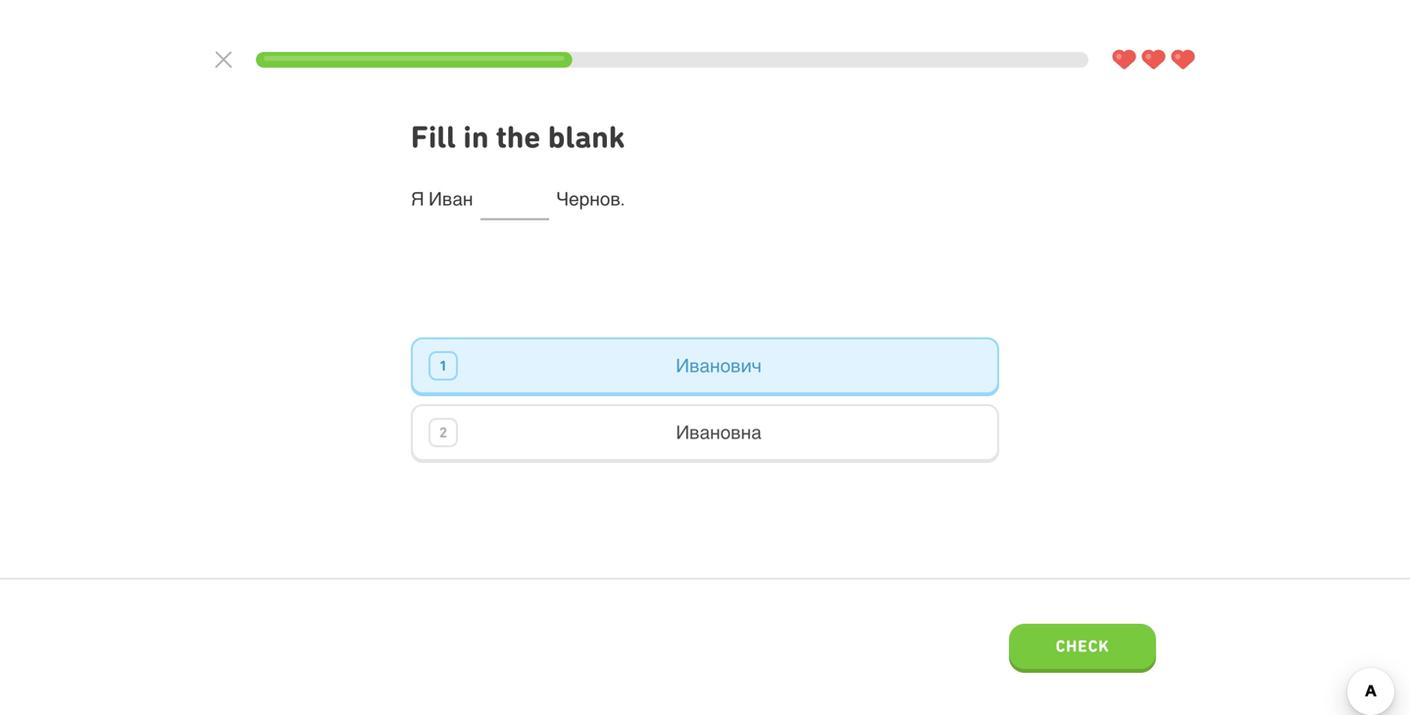 Task type: locate. For each thing, give the bounding box(es) containing it.
the
[[496, 119, 541, 155]]

и
[[429, 188, 442, 209]]

progress bar
[[256, 52, 1089, 68]]

fill in the blank
[[411, 119, 626, 155]]

иванович
[[676, 355, 762, 376]]

ч е р н о в .
[[557, 188, 625, 209]]

in
[[463, 119, 489, 155]]

0 horizontal spatial н
[[463, 188, 473, 209]]

0 horizontal spatial в
[[442, 188, 452, 209]]

в right я
[[442, 188, 452, 209]]

ивановна
[[676, 422, 762, 443]]

в right р
[[610, 188, 621, 209]]

а
[[452, 188, 463, 209]]

н for а
[[463, 188, 473, 209]]

ч
[[557, 188, 569, 209]]

2 в from the left
[[610, 188, 621, 209]]

в
[[442, 188, 452, 209], [610, 188, 621, 209]]

2 н from the left
[[590, 188, 600, 209]]

1 horizontal spatial в
[[610, 188, 621, 209]]

1 н from the left
[[463, 188, 473, 209]]

fill
[[411, 119, 456, 155]]

н right и on the top left of the page
[[463, 188, 473, 209]]

е
[[569, 188, 579, 209]]

н
[[463, 188, 473, 209], [590, 188, 600, 209]]

None radio
[[411, 337, 1000, 396], [411, 404, 1000, 463], [411, 337, 1000, 396], [411, 404, 1000, 463]]

1 horizontal spatial н
[[590, 188, 600, 209]]

н right 'е'
[[590, 188, 600, 209]]



Task type: vqa. For each thing, say whether or not it's contained in the screenshot.
е
yes



Task type: describe. For each thing, give the bounding box(es) containing it.
1 в from the left
[[442, 188, 452, 209]]

choice option group
[[411, 337, 1000, 463]]

check button
[[1009, 624, 1156, 673]]

2
[[439, 424, 447, 441]]

о
[[600, 188, 610, 209]]

н for р
[[590, 188, 600, 209]]

р
[[579, 188, 590, 209]]

.
[[621, 188, 625, 209]]

и в а н
[[429, 188, 473, 209]]

я
[[411, 188, 424, 209]]

1
[[439, 357, 447, 374]]

check
[[1056, 636, 1110, 656]]

blank
[[548, 119, 626, 155]]



